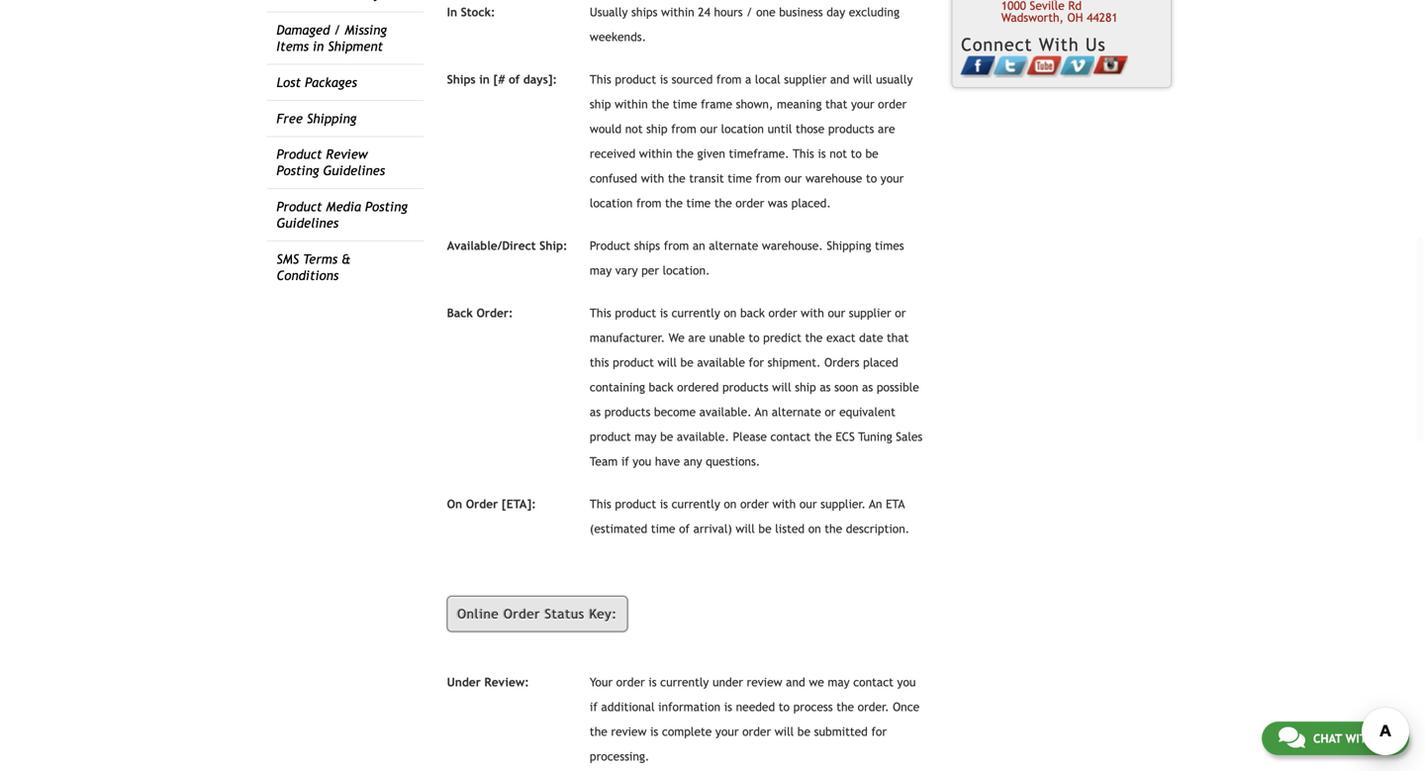 Task type: locate. For each thing, give the bounding box(es) containing it.
products down containing
[[605, 405, 651, 419]]

for inside this product is currently on back order with our supplier or manufacturer. we are unable to predict the exact date that this product will be available for shipment. orders placed containing back ordered products will ship as soon as possible as products become available. an alternate or equivalent product may be available. please contact the ecs tuning sales team if you have any questions.
[[749, 355, 764, 369]]

and left we
[[786, 675, 806, 689]]

submitted
[[814, 725, 868, 739]]

0 vertical spatial your
[[851, 97, 875, 111]]

will
[[853, 72, 873, 86], [658, 355, 677, 369], [772, 380, 792, 394], [736, 522, 755, 535], [775, 725, 794, 739]]

with inside this product is currently on order with our supplier. an eta (estimated time of arrival) will be listed on the description.
[[773, 497, 796, 511]]

your
[[851, 97, 875, 111], [881, 171, 904, 185], [716, 725, 739, 739]]

in inside damaged / missing items in shipment
[[313, 39, 324, 54]]

time right (estimated
[[651, 522, 676, 535]]

order
[[466, 497, 498, 511], [504, 606, 541, 622]]

and inside 'your order is currently under review and we may contact you if additional information is needed to process the order. once the review is complete your order will be submitted for processing.'
[[786, 675, 806, 689]]

0 horizontal spatial ship
[[590, 97, 611, 111]]

currently inside 'your order is currently under review and we may contact you if additional information is needed to process the order. once the review is complete your order will be submitted for processing.'
[[660, 675, 709, 689]]

1 vertical spatial us
[[1379, 732, 1393, 745]]

this down weekends.
[[590, 72, 612, 86]]

0 vertical spatial review
[[747, 675, 783, 689]]

contact inside 'your order is currently under review and we may contact you if additional information is needed to process the order. once the review is complete your order will be submitted for processing.'
[[854, 675, 894, 689]]

1 vertical spatial supplier
[[849, 306, 892, 320]]

be down we
[[681, 355, 694, 369]]

product down "free"
[[277, 147, 322, 162]]

per
[[642, 263, 659, 277]]

ships
[[447, 72, 476, 86]]

may for ships
[[590, 263, 612, 277]]

available. up any
[[677, 429, 729, 443]]

guidelines inside product review posting guidelines
[[323, 163, 385, 178]]

for
[[749, 355, 764, 369], [872, 725, 887, 739]]

with up 'predict'
[[801, 306, 824, 320]]

be up the have
[[660, 429, 673, 443]]

0 horizontal spatial and
[[786, 675, 806, 689]]

0 vertical spatial guidelines
[[323, 163, 385, 178]]

our up exact on the right
[[828, 306, 846, 320]]

possible
[[877, 380, 920, 394]]

you
[[633, 454, 652, 468], [897, 675, 916, 689]]

sms terms & conditions link
[[277, 252, 351, 283]]

with right confused
[[641, 171, 665, 185]]

/ up shipment
[[334, 22, 341, 38]]

are
[[878, 122, 895, 135], [688, 330, 706, 344]]

the up processing.
[[590, 725, 608, 739]]

0 vertical spatial ships
[[632, 5, 658, 19]]

product inside this product is currently on order with our supplier. an eta (estimated time of arrival) will be listed on the description.
[[615, 497, 656, 511]]

ship down shipment.
[[795, 380, 816, 394]]

1 horizontal spatial you
[[897, 675, 916, 689]]

hours
[[714, 5, 743, 19]]

guidelines up the terms on the top left
[[277, 215, 339, 231]]

the down transit
[[715, 196, 732, 210]]

order inside this product is currently on order with our supplier. an eta (estimated time of arrival) will be listed on the description.
[[740, 497, 769, 511]]

1 horizontal spatial us
[[1379, 732, 1393, 745]]

1 horizontal spatial order
[[504, 606, 541, 622]]

back
[[447, 306, 473, 320]]

product
[[615, 72, 656, 86], [615, 306, 656, 320], [613, 355, 654, 369], [590, 429, 631, 443], [615, 497, 656, 511]]

ship up the would at top
[[590, 97, 611, 111]]

ships right usually at the left top of the page
[[632, 5, 658, 19]]

this product is currently on back order with our supplier or manufacturer. we are unable to predict the exact date that this product will be available for shipment. orders placed containing back ordered products will ship as soon as possible as products become available. an alternate or equivalent product may be available. please contact the ecs tuning sales team if you have any questions.
[[590, 306, 923, 468]]

on inside this product is currently on back order with our supplier or manufacturer. we are unable to predict the exact date that this product will be available for shipment. orders placed containing back ordered products will ship as soon as possible as products become available. an alternate or equivalent product may be available. please contact the ecs tuning sales team if you have any questions.
[[724, 306, 737, 320]]

an inside this product is currently on back order with our supplier or manufacturer. we are unable to predict the exact date that this product will be available for shipment. orders placed containing back ordered products will ship as soon as possible as products become available. an alternate or equivalent product may be available. please contact the ecs tuning sales team if you have any questions.
[[755, 405, 768, 419]]

is down the have
[[660, 497, 668, 511]]

in left [#
[[479, 72, 490, 86]]

to up warehouse
[[851, 146, 862, 160]]

0 vertical spatial us
[[1086, 34, 1106, 55]]

are inside this product is currently on back order with our supplier or manufacturer. we are unable to predict the exact date that this product will be available for shipment. orders placed containing back ordered products will ship as soon as possible as products become available. an alternate or equivalent product may be available. please contact the ecs tuning sales team if you have any questions.
[[688, 330, 706, 344]]

alternate inside product ships from an alternate warehouse. shipping times may vary per location.
[[709, 238, 759, 252]]

is down under in the bottom of the page
[[724, 700, 733, 714]]

1 horizontal spatial posting
[[365, 199, 408, 214]]

0 horizontal spatial back
[[649, 380, 674, 394]]

guidelines for review
[[323, 163, 385, 178]]

1 vertical spatial are
[[688, 330, 706, 344]]

ships inside product ships from an alternate warehouse. shipping times may vary per location.
[[634, 238, 660, 252]]

from inside product ships from an alternate warehouse. shipping times may vary per location.
[[664, 238, 689, 252]]

are down usually
[[878, 122, 895, 135]]

questions.
[[706, 454, 761, 468]]

our up was
[[785, 171, 802, 185]]

1 horizontal spatial ship
[[647, 122, 668, 135]]

you left the have
[[633, 454, 652, 468]]

as down containing
[[590, 405, 601, 419]]

0 horizontal spatial not
[[625, 122, 643, 135]]

alternate right an
[[709, 238, 759, 252]]

1 vertical spatial posting
[[365, 199, 408, 214]]

1 vertical spatial or
[[825, 405, 836, 419]]

our inside this product is currently on back order with our supplier or manufacturer. we are unable to predict the exact date that this product will be available for shipment. orders placed containing back ordered products will ship as soon as possible as products become available. an alternate or equivalent product may be available. please contact the ecs tuning sales team if you have any questions.
[[828, 306, 846, 320]]

order left status
[[504, 606, 541, 622]]

product left media at the left top of the page
[[277, 199, 322, 214]]

be left listed
[[759, 522, 772, 535]]

supplier inside this product is currently on back order with our supplier or manufacturer. we are unable to predict the exact date that this product will be available for shipment. orders placed containing back ordered products will ship as soon as possible as products become available. an alternate or equivalent product may be available. please contact the ecs tuning sales team if you have any questions.
[[849, 306, 892, 320]]

this inside this product is currently on order with our supplier. an eta (estimated time of arrival) will be listed on the description.
[[590, 497, 612, 511]]

was
[[768, 196, 788, 210]]

1 vertical spatial /
[[334, 22, 341, 38]]

1 horizontal spatial may
[[635, 429, 657, 443]]

free shipping link
[[277, 111, 357, 126]]

an left the eta
[[869, 497, 883, 511]]

ecs
[[836, 429, 855, 443]]

0 horizontal spatial shipping
[[307, 111, 357, 126]]

your down the needed on the bottom right
[[716, 725, 739, 739]]

to inside 'your order is currently under review and we may contact you if additional information is needed to process the order. once the review is complete your order will be submitted for processing.'
[[779, 700, 790, 714]]

to right the needed on the bottom right
[[779, 700, 790, 714]]

0 vertical spatial that
[[826, 97, 848, 111]]

contact right please on the bottom of page
[[771, 429, 811, 443]]

our
[[700, 122, 718, 135], [785, 171, 802, 185], [828, 306, 846, 320], [800, 497, 817, 511]]

shipping inside product ships from an alternate warehouse. shipping times may vary per location.
[[827, 238, 872, 252]]

posting inside product media posting guidelines
[[365, 199, 408, 214]]

review down additional at bottom
[[611, 725, 647, 739]]

1 horizontal spatial that
[[887, 330, 909, 344]]

available/direct
[[447, 238, 536, 252]]

this down those
[[793, 146, 815, 160]]

not up warehouse
[[830, 146, 847, 160]]

us right chat
[[1379, 732, 1393, 745]]

1 vertical spatial in
[[479, 72, 490, 86]]

order down questions.
[[740, 497, 769, 511]]

2 vertical spatial your
[[716, 725, 739, 739]]

supplier
[[784, 72, 827, 86], [849, 306, 892, 320]]

0 vertical spatial in
[[313, 39, 324, 54]]

currently up the information at the bottom of page
[[660, 675, 709, 689]]

us down 44281
[[1086, 34, 1106, 55]]

posting for product review posting guidelines
[[277, 163, 319, 178]]

1 vertical spatial shipping
[[827, 238, 872, 252]]

may left vary
[[590, 263, 612, 277]]

0 vertical spatial supplier
[[784, 72, 827, 86]]

within
[[661, 5, 695, 19], [615, 97, 648, 111], [639, 146, 673, 160]]

posting right media at the left top of the page
[[365, 199, 408, 214]]

back
[[740, 306, 765, 320], [649, 380, 674, 394]]

/ inside usually ships within 24 hours / one business day excluding weekends.
[[747, 5, 753, 19]]

that
[[826, 97, 848, 111], [887, 330, 909, 344]]

1 vertical spatial for
[[872, 725, 887, 739]]

may inside product ships from an alternate warehouse. shipping times may vary per location.
[[590, 263, 612, 277]]

lost
[[277, 75, 301, 90]]

currently
[[672, 306, 720, 320], [672, 497, 720, 511], [660, 675, 709, 689]]

of inside this product is currently on order with our supplier. an eta (estimated time of arrival) will be listed on the description.
[[679, 522, 690, 535]]

to right warehouse
[[866, 171, 877, 185]]

product for product review posting guidelines
[[277, 147, 322, 162]]

0 vertical spatial may
[[590, 263, 612, 277]]

2 vertical spatial may
[[828, 675, 850, 689]]

0 vertical spatial and
[[830, 72, 850, 86]]

/
[[747, 5, 753, 19], [334, 22, 341, 38]]

0 horizontal spatial as
[[590, 405, 601, 419]]

1 vertical spatial guidelines
[[277, 215, 339, 231]]

be inside 'your order is currently under review and we may contact you if additional information is needed to process the order. once the review is complete your order will be submitted for processing.'
[[798, 725, 811, 739]]

1 horizontal spatial are
[[878, 122, 895, 135]]

may for order
[[828, 675, 850, 689]]

0 vertical spatial for
[[749, 355, 764, 369]]

this product is currently on order with our supplier. an eta (estimated time of arrival) will be listed on the description.
[[590, 497, 910, 535]]

this inside this product is currently on back order with our supplier or manufacturer. we are unable to predict the exact date that this product will be available for shipment. orders placed containing back ordered products will ship as soon as possible as products become available. an alternate or equivalent product may be available. please contact the ecs tuning sales team if you have any questions.
[[590, 306, 612, 320]]

1 vertical spatial product
[[277, 199, 322, 214]]

1 horizontal spatial not
[[830, 146, 847, 160]]

0 horizontal spatial in
[[313, 39, 324, 54]]

with inside this product is sourced from a local supplier and will usually ship within the time frame shown, meaning that your order would not ship from our location until those products are received within the given timeframe. this is not to be confused with the transit time from our warehouse to your location from the time the order was placed.
[[641, 171, 665, 185]]

currently inside this product is currently on back order with our supplier or manufacturer. we are unable to predict the exact date that this product will be available for shipment. orders placed containing back ordered products will ship as soon as possible as products become available. an alternate or equivalent product may be available. please contact the ecs tuning sales team if you have any questions.
[[672, 306, 720, 320]]

currently for information
[[660, 675, 709, 689]]

this for this product is sourced from a local supplier and will usually ship within the time frame shown, meaning that your order would not ship from our location until those products are received within the given timeframe. this is not to be confused with the transit time from our warehouse to your location from the time the order was placed.
[[590, 72, 612, 86]]

you inside 'your order is currently under review and we may contact you if additional information is needed to process the order. once the review is complete your order will be submitted for processing.'
[[897, 675, 916, 689]]

0 vertical spatial of
[[509, 72, 520, 86]]

connect with us
[[961, 34, 1106, 55]]

damaged
[[277, 22, 330, 38]]

0 horizontal spatial you
[[633, 454, 652, 468]]

weekends.
[[590, 30, 647, 43]]

within left 24
[[661, 5, 695, 19]]

the inside this product is currently on order with our supplier. an eta (estimated time of arrival) will be listed on the description.
[[825, 522, 843, 535]]

product media posting guidelines link
[[277, 199, 408, 231]]

guidelines inside product media posting guidelines
[[277, 215, 339, 231]]

posting down "free"
[[277, 163, 319, 178]]

order for online
[[504, 606, 541, 622]]

0 vertical spatial alternate
[[709, 238, 759, 252]]

from
[[717, 72, 742, 86], [671, 122, 697, 135], [756, 171, 781, 185], [637, 196, 662, 210], [664, 238, 689, 252]]

on up the "arrival)"
[[724, 497, 737, 511]]

1 horizontal spatial shipping
[[827, 238, 872, 252]]

0 vertical spatial product
[[277, 147, 322, 162]]

in down damaged
[[313, 39, 324, 54]]

order for on
[[466, 497, 498, 511]]

0 vertical spatial shipping
[[307, 111, 357, 126]]

product review posting guidelines link
[[277, 147, 385, 178]]

your right meaning
[[851, 97, 875, 111]]

1 vertical spatial products
[[723, 380, 769, 394]]

order left was
[[736, 196, 765, 210]]

on for order
[[724, 497, 737, 511]]

1 horizontal spatial supplier
[[849, 306, 892, 320]]

1 vertical spatial and
[[786, 675, 806, 689]]

0 vertical spatial you
[[633, 454, 652, 468]]

back order:
[[447, 306, 513, 320]]

0 vertical spatial products
[[828, 122, 875, 135]]

we
[[669, 330, 685, 344]]

with right chat
[[1346, 732, 1375, 745]]

0 horizontal spatial contact
[[771, 429, 811, 443]]

within inside usually ships within 24 hours / one business day excluding weekends.
[[661, 5, 695, 19]]

product down weekends.
[[615, 72, 656, 86]]

if
[[622, 454, 629, 468], [590, 700, 598, 714]]

1 horizontal spatial an
[[869, 497, 883, 511]]

as
[[820, 380, 831, 394], [862, 380, 873, 394], [590, 405, 601, 419]]

this for this product is currently on back order with our supplier or manufacturer. we are unable to predict the exact date that this product will be available for shipment. orders placed containing back ordered products will ship as soon as possible as products become available. an alternate or equivalent product may be available. please contact the ecs tuning sales team if you have any questions.
[[590, 306, 612, 320]]

description.
[[846, 522, 910, 535]]

/ left one
[[747, 5, 753, 19]]

1 vertical spatial may
[[635, 429, 657, 443]]

ship right the would at top
[[647, 122, 668, 135]]

contact inside this product is currently on back order with our supplier or manufacturer. we are unable to predict the exact date that this product will be available for shipment. orders placed containing back ordered products will ship as soon as possible as products become available. an alternate or equivalent product may be available. please contact the ecs tuning sales team if you have any questions.
[[771, 429, 811, 443]]

ship inside this product is currently on back order with our supplier or manufacturer. we are unable to predict the exact date that this product will be available for shipment. orders placed containing back ordered products will ship as soon as possible as products become available. an alternate or equivalent product may be available. please contact the ecs tuning sales team if you have any questions.
[[795, 380, 816, 394]]

on right listed
[[809, 522, 821, 535]]

supplier up meaning
[[784, 72, 827, 86]]

shown,
[[736, 97, 774, 111]]

our inside this product is currently on order with our supplier. an eta (estimated time of arrival) will be listed on the description.
[[800, 497, 817, 511]]

on up unable
[[724, 306, 737, 320]]

1 vertical spatial of
[[679, 522, 690, 535]]

product for this product is currently on order with our supplier. an eta (estimated time of arrival) will be listed on the description.
[[615, 497, 656, 511]]

if right team
[[622, 454, 629, 468]]

sourced
[[672, 72, 713, 86]]

ship:
[[540, 238, 568, 252]]

1 vertical spatial your
[[881, 171, 904, 185]]

you up once
[[897, 675, 916, 689]]

product for this product is currently on back order with our supplier or manufacturer. we are unable to predict the exact date that this product will be available for shipment. orders placed containing back ordered products will ship as soon as possible as products become available. an alternate or equivalent product may be available. please contact the ecs tuning sales team if you have any questions.
[[615, 306, 656, 320]]

product up (estimated
[[615, 497, 656, 511]]

1 vertical spatial on
[[724, 497, 737, 511]]

supplier up "date"
[[849, 306, 892, 320]]

you inside this product is currently on back order with our supplier or manufacturer. we are unable to predict the exact date that this product will be available for shipment. orders placed containing back ordered products will ship as soon as possible as products become available. an alternate or equivalent product may be available. please contact the ecs tuning sales team if you have any questions.
[[633, 454, 652, 468]]

conditions
[[277, 268, 339, 283]]

1 vertical spatial you
[[897, 675, 916, 689]]

ships inside usually ships within 24 hours / one business day excluding weekends.
[[632, 5, 658, 19]]

back up unable
[[740, 306, 765, 320]]

exact
[[827, 330, 856, 344]]

ships for usually
[[632, 5, 658, 19]]

0 vertical spatial within
[[661, 5, 695, 19]]

order:
[[477, 306, 513, 320]]

product inside this product is sourced from a local supplier and will usually ship within the time frame shown, meaning that your order would not ship from our location until those products are received within the given timeframe. this is not to be confused with the transit time from our warehouse to your location from the time the order was placed.
[[615, 72, 656, 86]]

product up vary
[[590, 238, 631, 252]]

usually
[[590, 5, 628, 19]]

product inside product review posting guidelines
[[277, 147, 322, 162]]

please
[[733, 429, 767, 443]]

0 horizontal spatial /
[[334, 22, 341, 38]]

for right available at the top
[[749, 355, 764, 369]]

product inside product ships from an alternate warehouse. shipping times may vary per location.
[[590, 238, 631, 252]]

are right we
[[688, 330, 706, 344]]

of
[[509, 72, 520, 86], [679, 522, 690, 535]]

location
[[721, 122, 764, 135], [590, 196, 633, 210]]

shipping down packages
[[307, 111, 357, 126]]

0 horizontal spatial may
[[590, 263, 612, 277]]

time down transit
[[687, 196, 711, 210]]

0 vertical spatial if
[[622, 454, 629, 468]]

terms
[[303, 252, 338, 267]]

2 horizontal spatial ship
[[795, 380, 816, 394]]

available
[[697, 355, 745, 369]]

1 horizontal spatial /
[[747, 5, 753, 19]]

0 horizontal spatial supplier
[[784, 72, 827, 86]]

posting inside product review posting guidelines
[[277, 163, 319, 178]]

product up team
[[590, 429, 631, 443]]

order right on
[[466, 497, 498, 511]]

0 horizontal spatial posting
[[277, 163, 319, 178]]

(estimated
[[590, 522, 648, 535]]

the left transit
[[668, 171, 686, 185]]

ship
[[590, 97, 611, 111], [647, 122, 668, 135], [795, 380, 816, 394]]

will down the needed on the bottom right
[[775, 725, 794, 739]]

1 vertical spatial order
[[504, 606, 541, 622]]

that right "date"
[[887, 330, 909, 344]]

location down shown,
[[721, 122, 764, 135]]

if inside this product is currently on back order with our supplier or manufacturer. we are unable to predict the exact date that this product will be available for shipment. orders placed containing back ordered products will ship as soon as possible as products become available. an alternate or equivalent product may be available. please contact the ecs tuning sales team if you have any questions.
[[622, 454, 629, 468]]

1 horizontal spatial and
[[830, 72, 850, 86]]

currently up we
[[672, 306, 720, 320]]

0 horizontal spatial us
[[1086, 34, 1106, 55]]

&
[[342, 252, 351, 267]]

have
[[655, 454, 680, 468]]

2 horizontal spatial products
[[828, 122, 875, 135]]

1 vertical spatial ship
[[647, 122, 668, 135]]

available. up please on the bottom of page
[[700, 405, 752, 419]]

0 horizontal spatial that
[[826, 97, 848, 111]]

equivalent
[[840, 405, 896, 419]]

and
[[830, 72, 850, 86], [786, 675, 806, 689]]

or
[[895, 306, 906, 320], [825, 405, 836, 419]]

and inside this product is sourced from a local supplier and will usually ship within the time frame shown, meaning that your order would not ship from our location until those products are received within the given timeframe. this is not to be confused with the transit time from our warehouse to your location from the time the order was placed.
[[830, 72, 850, 86]]

time inside this product is currently on order with our supplier. an eta (estimated time of arrival) will be listed on the description.
[[651, 522, 676, 535]]

0 vertical spatial are
[[878, 122, 895, 135]]

your right warehouse
[[881, 171, 904, 185]]

the left ecs
[[815, 429, 832, 443]]

1 vertical spatial ships
[[634, 238, 660, 252]]

in stock:
[[447, 5, 495, 19]]

if down your
[[590, 700, 598, 714]]

product inside product media posting guidelines
[[277, 199, 322, 214]]

alternate
[[709, 238, 759, 252], [772, 405, 821, 419]]

usually
[[876, 72, 913, 86]]

0 horizontal spatial order
[[466, 497, 498, 511]]

0 horizontal spatial your
[[716, 725, 739, 739]]

0 horizontal spatial are
[[688, 330, 706, 344]]

0 vertical spatial order
[[466, 497, 498, 511]]

order.
[[858, 700, 889, 714]]

wadsworth, oh 44281 link
[[1002, 0, 1118, 24]]

one
[[756, 5, 776, 19]]

us
[[1086, 34, 1106, 55], [1379, 732, 1393, 745]]

2 vertical spatial products
[[605, 405, 651, 419]]

order down usually
[[878, 97, 907, 111]]

this product is sourced from a local supplier and will usually ship within the time frame shown, meaning that your order would not ship from our location until those products are received within the given timeframe. this is not to be confused with the transit time from our warehouse to your location from the time the order was placed.
[[590, 72, 913, 210]]

lost packages
[[277, 75, 357, 90]]

1 horizontal spatial location
[[721, 122, 764, 135]]

1 horizontal spatial alternate
[[772, 405, 821, 419]]

alternate down shipment.
[[772, 405, 821, 419]]

on for back
[[724, 306, 737, 320]]

for down order.
[[872, 725, 887, 739]]

be inside this product is sourced from a local supplier and will usually ship within the time frame shown, meaning that your order would not ship from our location until those products are received within the given timeframe. this is not to be confused with the transit time from our warehouse to your location from the time the order was placed.
[[866, 146, 879, 160]]

0 vertical spatial not
[[625, 122, 643, 135]]

may inside 'your order is currently under review and we may contact you if additional information is needed to process the order. once the review is complete your order will be submitted for processing.'
[[828, 675, 850, 689]]

0 vertical spatial contact
[[771, 429, 811, 443]]

of left the "arrival)"
[[679, 522, 690, 535]]

is inside this product is currently on back order with our supplier or manufacturer. we are unable to predict the exact date that this product will be available for shipment. orders placed containing back ordered products will ship as soon as possible as products become available. an alternate or equivalent product may be available. please contact the ecs tuning sales team if you have any questions.
[[660, 306, 668, 320]]

location down confused
[[590, 196, 633, 210]]

currently inside this product is currently on order with our supplier. an eta (estimated time of arrival) will be listed on the description.
[[672, 497, 720, 511]]

0 vertical spatial or
[[895, 306, 906, 320]]

an
[[755, 405, 768, 419], [869, 497, 883, 511]]

for inside 'your order is currently under review and we may contact you if additional information is needed to process the order. once the review is complete your order will be submitted for processing.'
[[872, 725, 887, 739]]

or up ecs
[[825, 405, 836, 419]]

in
[[313, 39, 324, 54], [479, 72, 490, 86]]

1 vertical spatial back
[[649, 380, 674, 394]]

if inside 'your order is currently under review and we may contact you if additional information is needed to process the order. once the review is complete your order will be submitted for processing.'
[[590, 700, 598, 714]]

with up listed
[[773, 497, 796, 511]]

is down those
[[818, 146, 826, 160]]

2 horizontal spatial your
[[881, 171, 904, 185]]

1 vertical spatial if
[[590, 700, 598, 714]]

eta
[[886, 497, 905, 511]]

0 vertical spatial location
[[721, 122, 764, 135]]

0 vertical spatial back
[[740, 306, 765, 320]]

placed.
[[792, 196, 831, 210]]

the up location. at the top of page
[[665, 196, 683, 210]]

local
[[755, 72, 781, 86]]



Task type: vqa. For each thing, say whether or not it's contained in the screenshot.
lighting
no



Task type: describe. For each thing, give the bounding box(es) containing it.
warehouse.
[[762, 238, 823, 252]]

until
[[768, 122, 792, 135]]

confused
[[590, 171, 638, 185]]

[#
[[493, 72, 505, 86]]

[eta]:
[[502, 497, 536, 511]]

an inside this product is currently on order with our supplier. an eta (estimated time of arrival) will be listed on the description.
[[869, 497, 883, 511]]

wadsworth, oh 44281
[[1002, 10, 1118, 24]]

will inside 'your order is currently under review and we may contact you if additional information is needed to process the order. once the review is complete your order will be submitted for processing.'
[[775, 725, 794, 739]]

under review:
[[447, 675, 529, 689]]

meaning
[[777, 97, 822, 111]]

process
[[794, 700, 833, 714]]

usually ships within 24 hours / one business day excluding weekends.
[[590, 5, 900, 43]]

online
[[458, 606, 499, 622]]

damaged / missing items in shipment
[[277, 22, 387, 54]]

would
[[590, 122, 622, 135]]

are inside this product is sourced from a local supplier and will usually ship within the time frame shown, meaning that your order would not ship from our location until those products are received within the given timeframe. this is not to be confused with the transit time from our warehouse to your location from the time the order was placed.
[[878, 122, 895, 135]]

will down shipment.
[[772, 380, 792, 394]]

0 vertical spatial ship
[[590, 97, 611, 111]]

the up 'submitted'
[[837, 700, 854, 714]]

soon
[[835, 380, 859, 394]]

on order [eta]:
[[447, 497, 536, 511]]

oh
[[1068, 10, 1084, 24]]

free shipping
[[277, 111, 357, 126]]

frame
[[701, 97, 733, 111]]

from down sourced
[[671, 122, 697, 135]]

from left a
[[717, 72, 742, 86]]

that inside this product is currently on back order with our supplier or manufacturer. we are unable to predict the exact date that this product will be available for shipment. orders placed containing back ordered products will ship as soon as possible as products become available. an alternate or equivalent product may be available. please contact the ecs tuning sales team if you have any questions.
[[887, 330, 909, 344]]

times
[[875, 238, 904, 252]]

this
[[590, 355, 609, 369]]

is inside this product is currently on order with our supplier. an eta (estimated time of arrival) will be listed on the description.
[[660, 497, 668, 511]]

product for this product is sourced from a local supplier and will usually ship within the time frame shown, meaning that your order would not ship from our location until those products are received within the given timeframe. this is not to be confused with the transit time from our warehouse to your location from the time the order was placed.
[[615, 72, 656, 86]]

the left exact on the right
[[805, 330, 823, 344]]

packages
[[305, 75, 357, 90]]

sales
[[896, 429, 923, 443]]

our up given
[[700, 122, 718, 135]]

received
[[590, 146, 636, 160]]

1 vertical spatial within
[[615, 97, 648, 111]]

with inside this product is currently on back order with our supplier or manufacturer. we are unable to predict the exact date that this product will be available for shipment. orders placed containing back ordered products will ship as soon as possible as products become available. an alternate or equivalent product may be available. please contact the ecs tuning sales team if you have any questions.
[[801, 306, 824, 320]]

complete
[[662, 725, 712, 739]]

media
[[326, 199, 361, 214]]

this for this product is currently on order with our supplier. an eta (estimated time of arrival) will be listed on the description.
[[590, 497, 612, 511]]

under
[[713, 675, 743, 689]]

0 vertical spatial available.
[[700, 405, 752, 419]]

1 horizontal spatial your
[[851, 97, 875, 111]]

any
[[684, 454, 702, 468]]

sms
[[277, 252, 299, 267]]

ordered
[[677, 380, 719, 394]]

from down confused
[[637, 196, 662, 210]]

1 horizontal spatial products
[[723, 380, 769, 394]]

on
[[447, 497, 462, 511]]

listed
[[775, 522, 805, 535]]

become
[[654, 405, 696, 419]]

guidelines for media
[[277, 215, 339, 231]]

transit
[[689, 171, 724, 185]]

may inside this product is currently on back order with our supplier or manufacturer. we are unable to predict the exact date that this product will be available for shipment. orders placed containing back ordered products will ship as soon as possible as products become available. an alternate or equivalent product may be available. please contact the ecs tuning sales team if you have any questions.
[[635, 429, 657, 443]]

will inside this product is currently on order with our supplier. an eta (estimated time of arrival) will be listed on the description.
[[736, 522, 755, 535]]

orders
[[825, 355, 860, 369]]

warehouse
[[806, 171, 863, 185]]

2 vertical spatial within
[[639, 146, 673, 160]]

1 horizontal spatial review
[[747, 675, 783, 689]]

with
[[1039, 34, 1080, 55]]

alternate inside this product is currently on back order with our supplier or manufacturer. we are unable to predict the exact date that this product will be available for shipment. orders placed containing back ordered products will ship as soon as possible as products become available. an alternate or equivalent product may be available. please contact the ecs tuning sales team if you have any questions.
[[772, 405, 821, 419]]

tuning
[[859, 429, 893, 443]]

order inside this product is currently on back order with our supplier or manufacturer. we are unable to predict the exact date that this product will be available for shipment. orders placed containing back ordered products will ship as soon as possible as products become available. an alternate or equivalent product may be available. please contact the ecs tuning sales team if you have any questions.
[[769, 306, 797, 320]]

your order is currently under review and we may contact you if additional information is needed to process the order. once the review is complete your order will be submitted for processing.
[[590, 675, 920, 763]]

time down sourced
[[673, 97, 697, 111]]

those
[[796, 122, 825, 135]]

currently for are
[[672, 306, 720, 320]]

excluding
[[849, 5, 900, 19]]

chat with us link
[[1262, 722, 1410, 755]]

is left sourced
[[660, 72, 668, 86]]

order down the needed on the bottom right
[[743, 725, 771, 739]]

product for product media posting guidelines
[[277, 199, 322, 214]]

1 vertical spatial available.
[[677, 429, 729, 443]]

ships for product
[[634, 238, 660, 252]]

additional
[[601, 700, 655, 714]]

comments image
[[1279, 726, 1306, 749]]

is up additional at bottom
[[649, 675, 657, 689]]

processing.
[[590, 749, 650, 763]]

under
[[447, 675, 481, 689]]

review:
[[485, 675, 529, 689]]

supplier.
[[821, 497, 866, 511]]

manufacturer.
[[590, 330, 665, 344]]

product review posting guidelines
[[277, 147, 385, 178]]

available/direct ship:
[[447, 238, 568, 252]]

be inside this product is currently on order with our supplier. an eta (estimated time of arrival) will be listed on the description.
[[759, 522, 772, 535]]

day
[[827, 5, 846, 19]]

2 vertical spatial on
[[809, 522, 821, 535]]

currently for of
[[672, 497, 720, 511]]

ships in [# of days]:
[[447, 72, 557, 86]]

your inside 'your order is currently under review and we may contact you if additional information is needed to process the order. once the review is complete your order will be submitted for processing.'
[[716, 725, 739, 739]]

supplier inside this product is sourced from a local supplier and will usually ship within the time frame shown, meaning that your order would not ship from our location until those products are received within the given timeframe. this is not to be confused with the transit time from our warehouse to your location from the time the order was placed.
[[784, 72, 827, 86]]

24
[[698, 5, 711, 19]]

the left frame at the top of page
[[652, 97, 669, 111]]

1 vertical spatial not
[[830, 146, 847, 160]]

product for product ships from an alternate warehouse. shipping times may vary per location.
[[590, 238, 631, 252]]

time down timeframe. in the right top of the page
[[728, 171, 752, 185]]

1 horizontal spatial back
[[740, 306, 765, 320]]

0 horizontal spatial of
[[509, 72, 520, 86]]

items
[[277, 39, 309, 54]]

to inside this product is currently on back order with our supplier or manufacturer. we are unable to predict the exact date that this product will be available for shipment. orders placed containing back ordered products will ship as soon as possible as products become available. an alternate or equivalent product may be available. please contact the ecs tuning sales team if you have any questions.
[[749, 330, 760, 344]]

will inside this product is sourced from a local supplier and will usually ship within the time frame shown, meaning that your order would not ship from our location until those products are received within the given timeframe. this is not to be confused with the transit time from our warehouse to your location from the time the order was placed.
[[853, 72, 873, 86]]

placed
[[863, 355, 899, 369]]

location.
[[663, 263, 710, 277]]

free
[[277, 111, 303, 126]]

1 vertical spatial review
[[611, 725, 647, 739]]

chat
[[1314, 732, 1343, 745]]

product down manufacturer.
[[613, 355, 654, 369]]

will down we
[[658, 355, 677, 369]]

given
[[697, 146, 726, 160]]

predict
[[763, 330, 802, 344]]

0 horizontal spatial location
[[590, 196, 633, 210]]

a
[[745, 72, 752, 86]]

us for chat with us
[[1379, 732, 1393, 745]]

review
[[326, 147, 368, 162]]

online order status key:
[[458, 606, 618, 622]]

your
[[590, 675, 613, 689]]

is left complete
[[650, 725, 659, 739]]

the left given
[[676, 146, 694, 160]]

2 horizontal spatial as
[[862, 380, 873, 394]]

containing
[[590, 380, 645, 394]]

team
[[590, 454, 618, 468]]

once
[[893, 700, 920, 714]]

posting for product media posting guidelines
[[365, 199, 408, 214]]

key:
[[590, 606, 618, 622]]

lost packages link
[[277, 75, 357, 90]]

days]:
[[523, 72, 557, 86]]

from down timeframe. in the right top of the page
[[756, 171, 781, 185]]

product media posting guidelines
[[277, 199, 408, 231]]

0 horizontal spatial products
[[605, 405, 651, 419]]

1 horizontal spatial in
[[479, 72, 490, 86]]

products inside this product is sourced from a local supplier and will usually ship within the time frame shown, meaning that your order would not ship from our location until those products are received within the given timeframe. this is not to be confused with the transit time from our warehouse to your location from the time the order was placed.
[[828, 122, 875, 135]]

/ inside damaged / missing items in shipment
[[334, 22, 341, 38]]

44281
[[1087, 10, 1118, 24]]

1 horizontal spatial as
[[820, 380, 831, 394]]

that inside this product is sourced from a local supplier and will usually ship within the time frame shown, meaning that your order would not ship from our location until those products are received within the given timeframe. this is not to be confused with the transit time from our warehouse to your location from the time the order was placed.
[[826, 97, 848, 111]]

missing
[[345, 22, 387, 38]]

shipment.
[[768, 355, 821, 369]]

information
[[658, 700, 721, 714]]

needed
[[736, 700, 775, 714]]

product ships from an alternate warehouse. shipping times may vary per location.
[[590, 238, 904, 277]]

us for connect with us
[[1086, 34, 1106, 55]]

order up additional at bottom
[[616, 675, 645, 689]]



